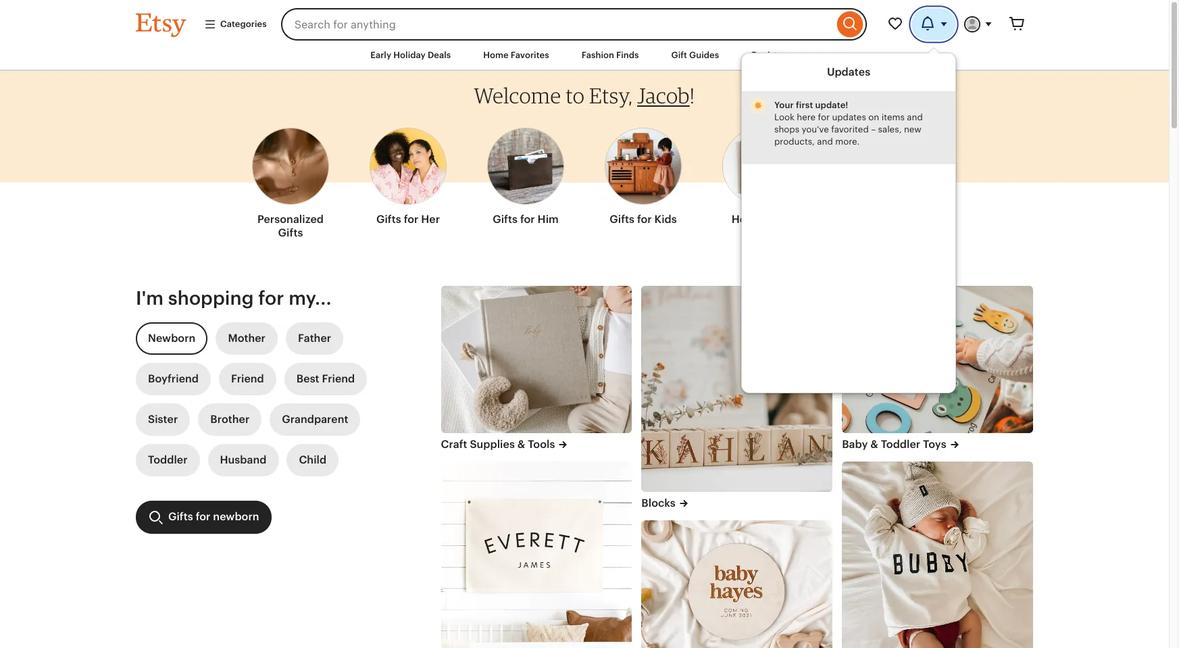 Task type: vqa. For each thing, say whether or not it's contained in the screenshot.
Visa image at the left of page
no



Task type: describe. For each thing, give the bounding box(es) containing it.
home gifts link
[[723, 120, 800, 232]]

gifts for gifts for kids
[[610, 213, 635, 226]]

gift guides link
[[662, 43, 730, 68]]

gift guides
[[672, 50, 720, 60]]

welcome
[[474, 83, 562, 108]]

shops
[[775, 124, 800, 135]]

you've
[[802, 124, 829, 135]]

2 friend from the left
[[322, 373, 355, 386]]

personalized
[[258, 213, 324, 226]]

new
[[905, 124, 922, 135]]

gifts for gifts for her
[[377, 213, 401, 226]]

supplies
[[470, 438, 515, 451]]

blocks link
[[642, 496, 833, 511]]

craft
[[441, 438, 468, 451]]

here
[[797, 112, 816, 122]]

child
[[299, 454, 327, 467]]

none search field inside updates banner
[[281, 8, 867, 41]]

baby & toddler toys
[[843, 438, 947, 451]]

0 vertical spatial toddler
[[881, 438, 921, 451]]

newborn
[[148, 332, 196, 345]]

boyfriend
[[148, 373, 199, 386]]

gift
[[672, 50, 688, 60]]

products,
[[775, 137, 815, 147]]

home favorites
[[484, 50, 549, 60]]

sales,
[[879, 124, 902, 135]]

welcome to etsy, jacob !
[[474, 83, 695, 108]]

gifts for kids link
[[605, 120, 682, 232]]

i'm
[[136, 287, 164, 309]]

to
[[566, 83, 585, 108]]

gifts inside personalized gifts
[[278, 227, 303, 239]]

look
[[775, 112, 795, 122]]

1 friend from the left
[[231, 373, 264, 386]]

craft supplies & tools
[[441, 438, 555, 451]]

mother
[[228, 332, 266, 345]]

husband
[[220, 454, 267, 467]]

sister
[[148, 413, 178, 426]]

menu bar containing early holiday deals
[[112, 41, 1058, 71]]

gifts for him link
[[488, 120, 565, 232]]

home for home favorites
[[484, 50, 509, 60]]

father
[[298, 332, 331, 345]]

baby & toddler toys link
[[843, 437, 1034, 453]]

categories button
[[194, 12, 277, 37]]

categories
[[220, 19, 267, 29]]

your
[[775, 100, 794, 110]]

favorites
[[511, 50, 549, 60]]

holiday
[[394, 50, 426, 60]]

fashion
[[582, 50, 615, 60]]

–
[[872, 124, 876, 135]]

custom pregnancy announcement plaque | oh baby wooden plaque | maternity photo prop | baby announcement sign image
[[642, 521, 833, 648]]

personalized gifts link
[[252, 120, 329, 246]]

my...
[[289, 287, 332, 309]]

tools
[[528, 438, 555, 451]]

fashion finds link
[[572, 43, 649, 68]]

jacob link
[[638, 83, 690, 108]]

toys
[[924, 438, 947, 451]]

Search for anything text field
[[281, 8, 834, 41]]

floral wood alphabet blocks | personalized name | custom name blocks | handmade wood blocks | floral baby shower | floral nursery decor image
[[642, 286, 833, 492]]

gifts for gifts for him
[[493, 213, 518, 226]]

early
[[371, 50, 392, 60]]

favorited
[[832, 124, 869, 135]]

gifts for her link
[[370, 120, 447, 232]]



Task type: locate. For each thing, give the bounding box(es) containing it.
toddler
[[881, 438, 921, 451], [148, 454, 188, 467]]

shopping
[[168, 287, 254, 309]]

1 vertical spatial toddler
[[148, 454, 188, 467]]

him
[[538, 213, 559, 226]]

1 vertical spatial and
[[818, 137, 834, 147]]

craft supplies & tools link
[[441, 437, 632, 453]]

her
[[421, 213, 440, 226]]

home favorites link
[[473, 43, 560, 68]]

& left tools
[[518, 438, 526, 451]]

updates
[[828, 66, 871, 78]]

and down you've
[[818, 137, 834, 147]]

for left kids
[[638, 213, 652, 226]]

1 horizontal spatial &
[[871, 438, 879, 451]]

gifts for newborn
[[168, 511, 259, 523]]

0 horizontal spatial home
[[484, 50, 509, 60]]

etsy,
[[590, 83, 633, 108]]

your first update! look here for updates on items and shops you've favorited – sales, new products, and more.
[[775, 100, 923, 147]]

friend
[[231, 373, 264, 386], [322, 373, 355, 386]]

0 horizontal spatial toddler
[[148, 454, 188, 467]]

&
[[518, 438, 526, 451], [871, 438, 879, 451]]

items
[[882, 112, 905, 122]]

gifts for gifts for newborn
[[168, 511, 193, 523]]

for left "newborn"
[[196, 511, 211, 523]]

brother
[[211, 413, 250, 426]]

more.
[[836, 137, 860, 147]]

0 vertical spatial and
[[908, 112, 923, 122]]

gifts
[[377, 213, 401, 226], [493, 213, 518, 226], [610, 213, 635, 226], [766, 213, 791, 226], [278, 227, 303, 239], [168, 511, 193, 523]]

personalized gifts
[[258, 213, 324, 239]]

update!
[[816, 100, 849, 110]]

gifts for kids
[[610, 213, 677, 226]]

0 horizontal spatial and
[[818, 137, 834, 147]]

0 horizontal spatial friend
[[231, 373, 264, 386]]

on
[[869, 112, 880, 122]]

blocks
[[642, 497, 676, 510]]

for for gifts for her
[[404, 213, 419, 226]]

1 horizontal spatial toddler
[[881, 438, 921, 451]]

for inside your first update! look here for updates on items and shops you've favorited – sales, new products, and more.
[[819, 112, 830, 122]]

deals
[[428, 50, 451, 60]]

!
[[690, 83, 695, 108]]

for for gifts for newborn
[[196, 511, 211, 523]]

updates banner
[[112, 0, 1058, 394]]

friend right best
[[322, 373, 355, 386]]

for for gifts for kids
[[638, 213, 652, 226]]

& right baby
[[871, 438, 879, 451]]

friend down mother
[[231, 373, 264, 386]]

for left him
[[521, 213, 535, 226]]

home for home gifts
[[732, 213, 763, 226]]

early holiday deals
[[371, 50, 451, 60]]

0 vertical spatial home
[[484, 50, 509, 60]]

home gifts
[[732, 213, 791, 226]]

personalized name puzzle with animals | baby, toddler, kids toys | wooden toys | baby shower | christmas gifts | first birthday girl and boy image
[[843, 286, 1034, 433]]

2 & from the left
[[871, 438, 879, 451]]

grandparent
[[282, 413, 349, 426]]

gifts for her
[[377, 213, 440, 226]]

home inside menu bar
[[484, 50, 509, 60]]

guides
[[690, 50, 720, 60]]

None search field
[[281, 8, 867, 41]]

jacob
[[638, 83, 690, 108]]

finds
[[617, 50, 639, 60]]

fashion finds
[[582, 50, 639, 60]]

gifts for him
[[493, 213, 559, 226]]

best friend
[[297, 373, 355, 386]]

toddler left toys
[[881, 438, 921, 451]]

early holiday deals link
[[361, 43, 461, 68]]

1 horizontal spatial and
[[908, 112, 923, 122]]

first
[[796, 100, 814, 110]]

toddler down sister
[[148, 454, 188, 467]]

for left her
[[404, 213, 419, 226]]

1 vertical spatial home
[[732, 213, 763, 226]]

kids
[[655, 213, 677, 226]]

updates
[[833, 112, 867, 122]]

baby name flag | canvas flag | nursery name sign | custom name banner | boho nursery decor | d2 image
[[441, 462, 632, 648]]

1 horizontal spatial home
[[732, 213, 763, 226]]

baby memory book book | personalized baby book | gender neutral baby gift | baby shower gift | newborn memory book | baby book + photo album image
[[441, 286, 632, 433]]

and
[[908, 112, 923, 122], [818, 137, 834, 147]]

newborn
[[213, 511, 259, 523]]

0 horizontal spatial &
[[518, 438, 526, 451]]

gifts for newborn link
[[136, 501, 272, 534]]

i'm shopping for my...
[[136, 287, 332, 309]]

& inside "link"
[[518, 438, 526, 451]]

1 horizontal spatial friend
[[322, 373, 355, 386]]

for down the update!
[[819, 112, 830, 122]]

baby
[[843, 438, 868, 451]]

1 & from the left
[[518, 438, 526, 451]]

for
[[819, 112, 830, 122], [404, 213, 419, 226], [521, 213, 535, 226], [638, 213, 652, 226], [258, 287, 284, 309], [196, 511, 211, 523]]

for for gifts for him
[[521, 213, 535, 226]]

for left my...
[[258, 287, 284, 309]]

and up new
[[908, 112, 923, 122]]

menu bar
[[112, 41, 1058, 71]]

baby powder &quot;bubby™&quot; everyday boys sweatshirt image
[[843, 462, 1034, 648]]

best
[[297, 373, 320, 386]]

home
[[484, 50, 509, 60], [732, 213, 763, 226]]



